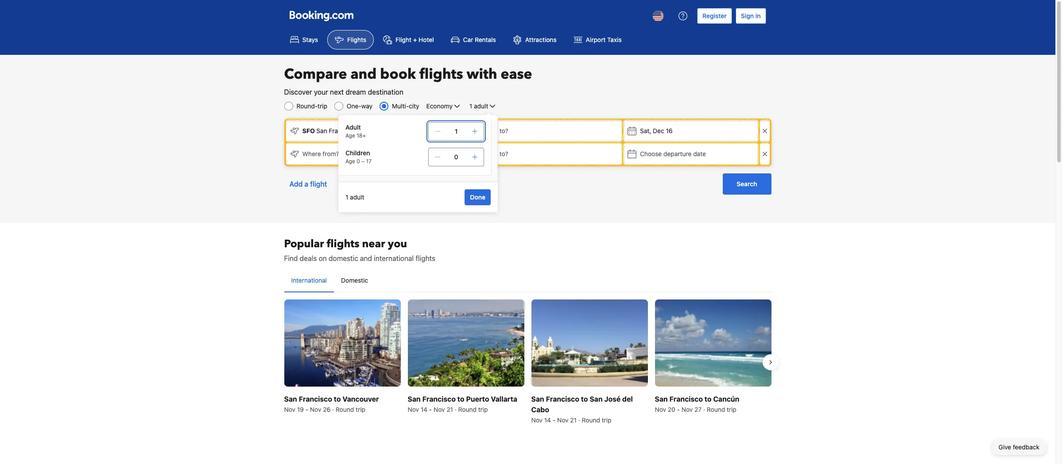 Task type: vqa. For each thing, say whether or not it's contained in the screenshot.
"1" within 1 adult dropdown button
yes



Task type: locate. For each thing, give the bounding box(es) containing it.
trip inside san francisco to san josé del cabo nov 14 - nov 21 · round trip
[[602, 417, 612, 425]]

dec
[[653, 127, 665, 135]]

1 adult button
[[469, 101, 498, 112]]

destination
[[368, 88, 404, 96]]

1 horizontal spatial 1 adult
[[470, 102, 489, 110]]

trip inside san francisco to puerto vallarta nov 14 - nov 21 · round trip
[[479, 407, 488, 414]]

where to? inside dropdown button
[[479, 150, 509, 158]]

19
[[297, 407, 304, 414]]

round inside san francisco to vancouver nov 19 - nov 26 · round trip
[[336, 407, 354, 414]]

flights up economy
[[420, 65, 463, 84]]

choose departure date
[[640, 150, 706, 158]]

tab list
[[284, 269, 772, 293]]

a
[[305, 180, 308, 188]]

to inside san francisco to puerto vallarta nov 14 - nov 21 · round trip
[[458, 396, 465, 404]]

20
[[668, 407, 676, 414]]

2 horizontal spatial 1
[[470, 102, 473, 110]]

to inside san francisco to cancún nov 20 - nov 27 · round trip
[[705, 396, 712, 404]]

0 vertical spatial 1 adult
[[470, 102, 489, 110]]

age inside children age 0 – 17
[[346, 158, 355, 165]]

0 vertical spatial and
[[351, 65, 377, 84]]

economy
[[427, 102, 453, 110]]

0 vertical spatial adult
[[474, 102, 489, 110]]

1 vertical spatial and
[[360, 255, 372, 263]]

1 adult down with
[[470, 102, 489, 110]]

flights
[[420, 65, 463, 84], [327, 237, 360, 252], [416, 255, 436, 263]]

flights link
[[327, 30, 374, 50]]

to? for sat,
[[500, 127, 509, 135]]

airport taxis
[[586, 36, 622, 43]]

san francisco to san josé del cabo image
[[532, 300, 648, 387]]

3 to from the left
[[581, 396, 588, 404]]

francisco inside san francisco to vancouver nov 19 - nov 26 · round trip
[[299, 396, 332, 404]]

airport taxis link
[[566, 30, 630, 50]]

trip down josé
[[602, 417, 612, 425]]

near
[[362, 237, 385, 252]]

1 adult inside dropdown button
[[470, 102, 489, 110]]

san inside san francisco to vancouver nov 19 - nov 26 · round trip
[[284, 396, 297, 404]]

3 san from the left
[[532, 396, 545, 404]]

done
[[470, 194, 486, 201]]

0 horizontal spatial 1 adult
[[346, 194, 365, 201]]

francisco inside san francisco to san josé del cabo nov 14 - nov 21 · round trip
[[546, 396, 580, 404]]

- inside san francisco to san josé del cabo nov 14 - nov 21 · round trip
[[553, 417, 556, 425]]

- inside san francisco to puerto vallarta nov 14 - nov 21 · round trip
[[429, 407, 432, 414]]

1 horizontal spatial 21
[[571, 417, 577, 425]]

and
[[351, 65, 377, 84], [360, 255, 372, 263]]

popular
[[284, 237, 324, 252]]

1 where to? from the top
[[479, 127, 509, 135]]

adult down with
[[474, 102, 489, 110]]

trip inside san francisco to vancouver nov 19 - nov 26 · round trip
[[356, 407, 366, 414]]

3 francisco from the left
[[546, 396, 580, 404]]

1 adult down the '–'
[[346, 194, 365, 201]]

region
[[277, 296, 779, 429]]

where
[[479, 127, 498, 135], [302, 150, 321, 158], [479, 150, 498, 158]]

sfo
[[302, 127, 315, 135]]

flights right international
[[416, 255, 436, 263]]

27
[[695, 407, 702, 414]]

flight + hotel link
[[376, 30, 442, 50]]

flight
[[310, 180, 327, 188]]

0 vertical spatial where to?
[[479, 127, 509, 135]]

nov
[[284, 407, 296, 414], [310, 407, 322, 414], [408, 407, 419, 414], [434, 407, 445, 414], [655, 407, 667, 414], [682, 407, 693, 414], [532, 417, 543, 425], [558, 417, 569, 425]]

san inside san francisco to cancún nov 20 - nov 27 · round trip
[[655, 396, 668, 404]]

age down adult
[[346, 133, 355, 139]]

· inside san francisco to cancún nov 20 - nov 27 · round trip
[[704, 407, 706, 414]]

1 vertical spatial 14
[[545, 417, 551, 425]]

1 francisco from the left
[[299, 396, 332, 404]]

francisco for puerto
[[423, 396, 456, 404]]

san francisco to cancún image
[[655, 300, 772, 387]]

0
[[454, 153, 458, 161], [357, 158, 360, 165]]

0 vertical spatial 1
[[470, 102, 473, 110]]

to? inside dropdown button
[[500, 150, 509, 158]]

domestic
[[341, 277, 368, 285]]

booking.com logo image
[[290, 10, 353, 21], [290, 10, 353, 21]]

compare
[[284, 65, 347, 84]]

multi-
[[392, 102, 409, 110]]

0 horizontal spatial 1
[[346, 194, 348, 201]]

trip down puerto
[[479, 407, 488, 414]]

to?
[[500, 127, 509, 135], [500, 150, 509, 158]]

to left puerto
[[458, 396, 465, 404]]

1 to from the left
[[334, 396, 341, 404]]

4 francisco from the left
[[670, 396, 703, 404]]

where inside popup button
[[479, 127, 498, 135]]

1 vertical spatial 21
[[571, 417, 577, 425]]

adult
[[474, 102, 489, 110], [350, 194, 365, 201]]

1 vertical spatial age
[[346, 158, 355, 165]]

where for where from?
[[479, 150, 498, 158]]

choose departure date button
[[624, 144, 759, 165]]

search button
[[723, 174, 772, 195]]

0 horizontal spatial adult
[[350, 194, 365, 201]]

1 age from the top
[[346, 133, 355, 139]]

san for san francisco to cancún
[[655, 396, 668, 404]]

26
[[323, 407, 331, 414]]

1 to? from the top
[[500, 127, 509, 135]]

to? inside popup button
[[500, 127, 509, 135]]

16
[[666, 127, 673, 135]]

popular flights near you find deals on domestic and international flights
[[284, 237, 436, 263]]

0 vertical spatial 21
[[447, 407, 453, 414]]

2 to from the left
[[458, 396, 465, 404]]

trip
[[318, 102, 327, 110], [356, 407, 366, 414], [479, 407, 488, 414], [727, 407, 737, 414], [602, 417, 612, 425]]

2 age from the top
[[346, 158, 355, 165]]

2 to? from the top
[[500, 150, 509, 158]]

register
[[703, 12, 727, 20]]

discover
[[284, 88, 312, 96]]

to left cancún
[[705, 396, 712, 404]]

0 vertical spatial 14
[[421, 407, 428, 414]]

flights inside the compare and book flights with ease discover your next dream destination
[[420, 65, 463, 84]]

0 vertical spatial age
[[346, 133, 355, 139]]

·
[[332, 407, 334, 414], [455, 407, 457, 414], [704, 407, 706, 414], [579, 417, 580, 425]]

1 horizontal spatial adult
[[474, 102, 489, 110]]

sat, dec 16 button
[[624, 121, 759, 142]]

san francisco to san josé del cabo nov 14 - nov 21 · round trip
[[532, 396, 633, 425]]

cabo
[[532, 407, 550, 414]]

to left josé
[[581, 396, 588, 404]]

1 horizontal spatial 14
[[545, 417, 551, 425]]

14
[[421, 407, 428, 414], [545, 417, 551, 425]]

to inside san francisco to vancouver nov 19 - nov 26 · round trip
[[334, 396, 341, 404]]

francisco up cabo
[[546, 396, 580, 404]]

2 san from the left
[[408, 396, 421, 404]]

0 horizontal spatial 14
[[421, 407, 428, 414]]

to inside san francisco to san josé del cabo nov 14 - nov 21 · round trip
[[581, 396, 588, 404]]

5 san from the left
[[655, 396, 668, 404]]

age
[[346, 133, 355, 139], [346, 158, 355, 165]]

sfo button
[[286, 121, 445, 142]]

register link
[[697, 8, 732, 24]]

4 to from the left
[[705, 396, 712, 404]]

0 horizontal spatial 0
[[357, 158, 360, 165]]

flights up domestic
[[327, 237, 360, 252]]

· inside san francisco to san josé del cabo nov 14 - nov 21 · round trip
[[579, 417, 580, 425]]

age down children
[[346, 158, 355, 165]]

adult down the '–'
[[350, 194, 365, 201]]

add a flight button
[[284, 174, 333, 195]]

francisco inside san francisco to puerto vallarta nov 14 - nov 21 · round trip
[[423, 396, 456, 404]]

trip down cancún
[[727, 407, 737, 414]]

14 inside san francisco to puerto vallarta nov 14 - nov 21 · round trip
[[421, 407, 428, 414]]

francisco inside san francisco to cancún nov 20 - nov 27 · round trip
[[670, 396, 703, 404]]

· inside san francisco to puerto vallarta nov 14 - nov 21 · round trip
[[455, 407, 457, 414]]

san francisco to cancún nov 20 - nov 27 · round trip
[[655, 396, 740, 414]]

adult
[[346, 124, 361, 131]]

where to? inside popup button
[[479, 127, 509, 135]]

age inside adult age 18+
[[346, 133, 355, 139]]

1 vertical spatial to?
[[500, 150, 509, 158]]

and down near
[[360, 255, 372, 263]]

give feedback
[[999, 444, 1040, 452]]

- inside san francisco to vancouver nov 19 - nov 26 · round trip
[[306, 407, 309, 414]]

14 inside san francisco to san josé del cabo nov 14 - nov 21 · round trip
[[545, 417, 551, 425]]

francisco up "26"
[[299, 396, 332, 404]]

francisco
[[299, 396, 332, 404], [423, 396, 456, 404], [546, 396, 580, 404], [670, 396, 703, 404]]

2 francisco from the left
[[423, 396, 456, 404]]

age for children
[[346, 158, 355, 165]]

trip inside san francisco to cancún nov 20 - nov 27 · round trip
[[727, 407, 737, 414]]

- inside san francisco to cancún nov 20 - nov 27 · round trip
[[677, 407, 680, 414]]

francisco up 27
[[670, 396, 703, 404]]

trip down vancouver
[[356, 407, 366, 414]]

francisco left puerto
[[423, 396, 456, 404]]

attractions link
[[506, 30, 564, 50]]

0 vertical spatial to?
[[500, 127, 509, 135]]

to for cancún
[[705, 396, 712, 404]]

international
[[374, 255, 414, 263]]

san for san francisco to san josé del cabo
[[532, 396, 545, 404]]

1 vertical spatial where to?
[[479, 150, 509, 158]]

round inside san francisco to cancún nov 20 - nov 27 · round trip
[[707, 407, 726, 414]]

one-
[[347, 102, 362, 110]]

to left vancouver
[[334, 396, 341, 404]]

dream
[[346, 88, 366, 96]]

2 where to? from the top
[[479, 150, 509, 158]]

san inside san francisco to puerto vallarta nov 14 - nov 21 · round trip
[[408, 396, 421, 404]]

1 san from the left
[[284, 396, 297, 404]]

stays
[[302, 36, 318, 43]]

-
[[306, 407, 309, 414], [429, 407, 432, 414], [677, 407, 680, 414], [553, 417, 556, 425]]

and inside popular flights near you find deals on domestic and international flights
[[360, 255, 372, 263]]

sign
[[741, 12, 754, 20]]

0 vertical spatial flights
[[420, 65, 463, 84]]

0 horizontal spatial 21
[[447, 407, 453, 414]]

cancún
[[714, 396, 740, 404]]

1 horizontal spatial 1
[[455, 128, 458, 135]]

compare and book flights with ease discover your next dream destination
[[284, 65, 533, 96]]

and up dream
[[351, 65, 377, 84]]



Task type: describe. For each thing, give the bounding box(es) containing it.
rentals
[[475, 36, 496, 43]]

where from?
[[302, 150, 339, 158]]

san francisco to vancouver nov 19 - nov 26 · round trip
[[284, 396, 379, 414]]

international
[[291, 277, 327, 285]]

domestic
[[329, 255, 358, 263]]

way
[[362, 102, 373, 110]]

where from? button
[[286, 144, 445, 165]]

round inside san francisco to san josé del cabo nov 14 - nov 21 · round trip
[[582, 417, 601, 425]]

stays link
[[283, 30, 326, 50]]

17
[[366, 158, 372, 165]]

book
[[380, 65, 416, 84]]

and inside the compare and book flights with ease discover your next dream destination
[[351, 65, 377, 84]]

you
[[388, 237, 407, 252]]

vallarta
[[491, 396, 518, 404]]

21 inside san francisco to san josé del cabo nov 14 - nov 21 · round trip
[[571, 417, 577, 425]]

region containing san francisco to vancouver
[[277, 296, 779, 429]]

–
[[362, 158, 365, 165]]

taxis
[[608, 36, 622, 43]]

2 vertical spatial flights
[[416, 255, 436, 263]]

where to? button
[[463, 121, 622, 142]]

with
[[467, 65, 497, 84]]

departure
[[664, 150, 692, 158]]

1 inside dropdown button
[[470, 102, 473, 110]]

sign in
[[741, 12, 761, 20]]

round-trip
[[297, 102, 327, 110]]

multi-city
[[392, 102, 420, 110]]

trip down your
[[318, 102, 327, 110]]

san for san francisco to puerto vallarta
[[408, 396, 421, 404]]

francisco for san
[[546, 396, 580, 404]]

where to? button
[[463, 144, 622, 165]]

domestic button
[[334, 269, 375, 293]]

car
[[463, 36, 473, 43]]

sign in link
[[736, 8, 766, 24]]

round-
[[297, 102, 318, 110]]

1 vertical spatial adult
[[350, 194, 365, 201]]

car rentals link
[[443, 30, 504, 50]]

attractions
[[526, 36, 557, 43]]

+
[[413, 36, 417, 43]]

feedback
[[1014, 444, 1040, 452]]

1 vertical spatial 1
[[455, 128, 458, 135]]

san francisco to vancouver image
[[284, 300, 401, 387]]

flight + hotel
[[396, 36, 434, 43]]

flights
[[347, 36, 366, 43]]

children age 0 – 17
[[346, 149, 372, 165]]

adult inside dropdown button
[[474, 102, 489, 110]]

to for vancouver
[[334, 396, 341, 404]]

where to? for sat, dec 16
[[479, 127, 509, 135]]

puerto
[[466, 396, 490, 404]]

on
[[319, 255, 327, 263]]

date
[[694, 150, 706, 158]]

your
[[314, 88, 328, 96]]

to for san
[[581, 396, 588, 404]]

give feedback button
[[992, 440, 1047, 456]]

round inside san francisco to puerto vallarta nov 14 - nov 21 · round trip
[[459, 407, 477, 414]]

done button
[[465, 190, 491, 206]]

airport
[[586, 36, 606, 43]]

2 vertical spatial 1
[[346, 194, 348, 201]]

children
[[346, 149, 370, 157]]

give
[[999, 444, 1012, 452]]

josé
[[605, 396, 621, 404]]

san for san francisco to vancouver
[[284, 396, 297, 404]]

next
[[330, 88, 344, 96]]

car rentals
[[463, 36, 496, 43]]

del
[[623, 396, 633, 404]]

hotel
[[419, 36, 434, 43]]

1 horizontal spatial 0
[[454, 153, 458, 161]]

choose
[[640, 150, 662, 158]]

to? for choose
[[500, 150, 509, 158]]

city
[[409, 102, 420, 110]]

add
[[290, 180, 303, 188]]

21 inside san francisco to puerto vallarta nov 14 - nov 21 · round trip
[[447, 407, 453, 414]]

0 inside children age 0 – 17
[[357, 158, 360, 165]]

francisco for vancouver
[[299, 396, 332, 404]]

where for sfo
[[479, 127, 498, 135]]

international button
[[284, 269, 334, 293]]

add a flight
[[290, 180, 327, 188]]

one-way
[[347, 102, 373, 110]]

search
[[737, 180, 758, 188]]

1 vertical spatial flights
[[327, 237, 360, 252]]

ease
[[501, 65, 533, 84]]

4 san from the left
[[590, 396, 603, 404]]

adult age 18+
[[346, 124, 366, 139]]

francisco for cancún
[[670, 396, 703, 404]]

san francisco to puerto vallarta nov 14 - nov 21 · round trip
[[408, 396, 518, 414]]

san francisco to puerto vallarta image
[[408, 300, 525, 387]]

in
[[756, 12, 761, 20]]

age for adult
[[346, 133, 355, 139]]

sat,
[[640, 127, 652, 135]]

· inside san francisco to vancouver nov 19 - nov 26 · round trip
[[332, 407, 334, 414]]

flight
[[396, 36, 412, 43]]

18+
[[357, 133, 366, 139]]

1 vertical spatial 1 adult
[[346, 194, 365, 201]]

where to? for choose departure date
[[479, 150, 509, 158]]

from?
[[323, 150, 339, 158]]

tab list containing international
[[284, 269, 772, 293]]

to for puerto
[[458, 396, 465, 404]]



